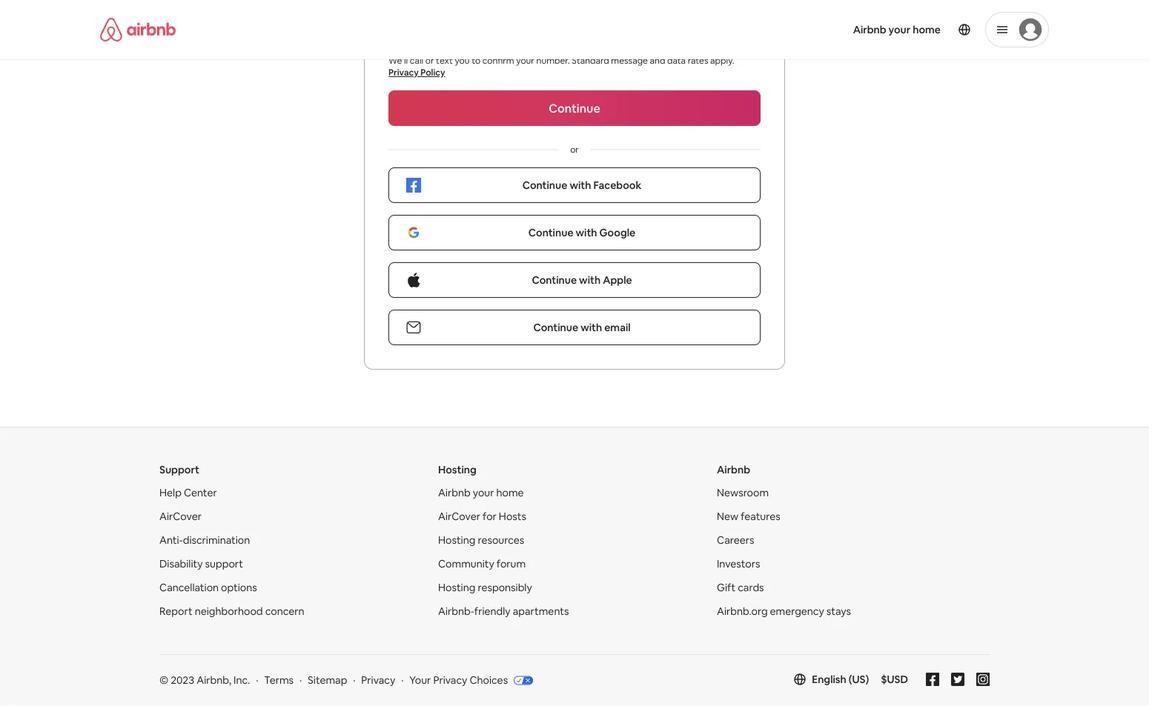 Task type: locate. For each thing, give the bounding box(es) containing it.
0 vertical spatial airbnb your home
[[853, 23, 941, 36]]

$
[[881, 674, 887, 687]]

continue for continue with google
[[528, 226, 573, 240]]

investors link
[[717, 558, 760, 571]]

navigate to instagram image
[[976, 674, 990, 687]]

aircover for hosts link
[[438, 510, 526, 524]]

continue down 'continue with apple' button
[[533, 321, 578, 335]]

support
[[159, 464, 199, 477]]

aircover link
[[159, 510, 202, 524]]

or up policy
[[425, 55, 434, 67]]

2 hosting from the top
[[438, 534, 475, 548]]

new features link
[[717, 510, 780, 524]]

continue with google
[[528, 226, 636, 240]]

1 horizontal spatial airbnb your home link
[[844, 14, 950, 45]]

continue down we'll call or text you to confirm your number. standard message and data rates apply. privacy policy
[[549, 101, 600, 116]]

0 horizontal spatial aircover
[[159, 510, 202, 524]]

2 vertical spatial hosting
[[438, 582, 475, 595]]

1 vertical spatial home
[[496, 487, 524, 500]]

privacy down we'll
[[388, 67, 419, 79]]

with left email
[[581, 321, 602, 335]]

community forum link
[[438, 558, 526, 571]]

community
[[438, 558, 494, 571]]

0 horizontal spatial or
[[425, 55, 434, 67]]

continue with facebook
[[522, 179, 642, 192]]

standard
[[572, 55, 609, 67]]

0 vertical spatial hosting
[[438, 464, 477, 477]]

1 horizontal spatial your
[[516, 55, 534, 67]]

with inside continue with google button
[[576, 226, 597, 240]]

hosts
[[499, 510, 526, 524]]

continue button
[[388, 91, 761, 126]]

you
[[455, 55, 470, 67]]

with inside the continue with facebook button
[[570, 179, 591, 192]]

home
[[913, 23, 941, 36], [496, 487, 524, 500]]

options
[[221, 582, 257, 595]]

terms link
[[264, 674, 294, 688]]

inc.
[[234, 674, 250, 688]]

1 vertical spatial airbnb
[[717, 464, 750, 477]]

1 horizontal spatial airbnb
[[717, 464, 750, 477]]

2 aircover from the left
[[438, 510, 480, 524]]

2 vertical spatial airbnb
[[438, 487, 471, 500]]

aircover for aircover 'link'
[[159, 510, 202, 524]]

continue inside 'button'
[[533, 321, 578, 335]]

with left apple
[[579, 274, 601, 287]]

1 horizontal spatial aircover
[[438, 510, 480, 524]]

with for email
[[581, 321, 602, 335]]

disability
[[159, 558, 203, 571]]

hosting for hosting resources
[[438, 534, 475, 548]]

help center
[[159, 487, 217, 500]]

1 vertical spatial airbnb your home
[[438, 487, 524, 500]]

anti-
[[159, 534, 183, 548]]

newsroom link
[[717, 487, 769, 500]]

anti-discrimination link
[[159, 534, 250, 548]]

airbnb your home
[[853, 23, 941, 36], [438, 487, 524, 500]]

number.
[[536, 55, 570, 67]]

airbnb.org emergency stays link
[[717, 605, 851, 619]]

0 vertical spatial your
[[889, 23, 911, 36]]

rates
[[688, 55, 708, 67]]

continue with google button
[[388, 215, 761, 251]]

hosting
[[438, 464, 477, 477], [438, 534, 475, 548], [438, 582, 475, 595]]

with left facebook
[[570, 179, 591, 192]]

new features
[[717, 510, 780, 524]]

2 horizontal spatial airbnb
[[853, 23, 886, 36]]

0 horizontal spatial airbnb your home link
[[438, 487, 524, 500]]

airbnb inside profile 'element'
[[853, 23, 886, 36]]

with for google
[[576, 226, 597, 240]]

to
[[472, 55, 481, 67]]

profile element
[[592, 0, 1049, 59]]

1 horizontal spatial home
[[913, 23, 941, 36]]

continue
[[549, 101, 600, 116], [522, 179, 567, 192], [528, 226, 573, 240], [532, 274, 577, 287], [533, 321, 578, 335]]

airbnb your home link
[[844, 14, 950, 45], [438, 487, 524, 500]]

continue with email button
[[388, 310, 761, 346]]

friendly
[[474, 605, 511, 619]]

airbnb your home inside profile 'element'
[[853, 23, 941, 36]]

0 vertical spatial airbnb your home link
[[844, 14, 950, 45]]

airbnb,
[[197, 674, 231, 688]]

privacy right your
[[433, 674, 467, 688]]

1 vertical spatial hosting
[[438, 534, 475, 548]]

0 vertical spatial or
[[425, 55, 434, 67]]

(us)
[[849, 674, 869, 687]]

hosting for hosting responsibly
[[438, 582, 475, 595]]

discrimination
[[183, 534, 250, 548]]

2 vertical spatial your
[[473, 487, 494, 500]]

hosting up the airbnb-
[[438, 582, 475, 595]]

0 horizontal spatial home
[[496, 487, 524, 500]]

1 vertical spatial your
[[516, 55, 534, 67]]

your inside we'll call or text you to confirm your number. standard message and data rates apply. privacy policy
[[516, 55, 534, 67]]

with left google
[[576, 226, 597, 240]]

hosting resources link
[[438, 534, 524, 548]]

1 aircover from the left
[[159, 510, 202, 524]]

3 hosting from the top
[[438, 582, 475, 595]]

airbnb
[[853, 23, 886, 36], [717, 464, 750, 477], [438, 487, 471, 500]]

hosting up community
[[438, 534, 475, 548]]

2 horizontal spatial your
[[889, 23, 911, 36]]

hosting up aircover for hosts
[[438, 464, 477, 477]]

airbnb.org emergency stays
[[717, 605, 851, 619]]

1 vertical spatial or
[[570, 144, 579, 156]]

report neighborhood concern link
[[159, 605, 304, 619]]

careers
[[717, 534, 754, 548]]

resources
[[478, 534, 524, 548]]

confirm
[[482, 55, 514, 67]]

1 horizontal spatial airbnb your home
[[853, 23, 941, 36]]

sitemap
[[308, 674, 347, 688]]

continue up continue with google button
[[522, 179, 567, 192]]

1 hosting from the top
[[438, 464, 477, 477]]

and
[[650, 55, 665, 67]]

concern
[[265, 605, 304, 619]]

airbnb-friendly apartments link
[[438, 605, 569, 619]]

or up the continue with facebook button
[[570, 144, 579, 156]]

email
[[604, 321, 631, 335]]

message
[[611, 55, 648, 67]]

apply.
[[710, 55, 734, 67]]

aircover
[[159, 510, 202, 524], [438, 510, 480, 524]]

aircover left for
[[438, 510, 480, 524]]

features
[[741, 510, 780, 524]]

continue inside button
[[549, 101, 600, 116]]

aircover down help center
[[159, 510, 202, 524]]

continue for continue with email
[[533, 321, 578, 335]]

privacy policy link
[[388, 67, 445, 79]]

cancellation options link
[[159, 582, 257, 595]]

airbnb your home link inside profile 'element'
[[844, 14, 950, 45]]

sitemap link
[[308, 674, 347, 688]]

continue down continue with google button
[[532, 274, 577, 287]]

0 horizontal spatial your
[[473, 487, 494, 500]]

continue up 'continue with apple' button
[[528, 226, 573, 240]]

with inside continue with email 'button'
[[581, 321, 602, 335]]

with
[[570, 179, 591, 192], [576, 226, 597, 240], [579, 274, 601, 287], [581, 321, 602, 335]]

0 vertical spatial home
[[913, 23, 941, 36]]

0 vertical spatial airbnb
[[853, 23, 886, 36]]

your privacy choices
[[409, 674, 508, 688]]

continue with email
[[533, 321, 631, 335]]

with inside 'continue with apple' button
[[579, 274, 601, 287]]



Task type: describe. For each thing, give the bounding box(es) containing it.
airbnb.org
[[717, 605, 768, 619]]

gift
[[717, 582, 736, 595]]

gift cards link
[[717, 582, 764, 595]]

report
[[159, 605, 193, 619]]

cancellation
[[159, 582, 219, 595]]

aircover for aircover for hosts
[[438, 510, 480, 524]]

your privacy choices link
[[409, 674, 533, 689]]

policy
[[421, 67, 445, 79]]

english (us) button
[[794, 674, 869, 687]]

aircover for hosts
[[438, 510, 526, 524]]

google
[[599, 226, 636, 240]]

privacy inside we'll call or text you to confirm your number. standard message and data rates apply. privacy policy
[[388, 67, 419, 79]]

english (us)
[[812, 674, 869, 687]]

disability support
[[159, 558, 243, 571]]

text
[[436, 55, 453, 67]]

privacy link
[[361, 674, 395, 688]]

cancellation options
[[159, 582, 257, 595]]

with for facebook
[[570, 179, 591, 192]]

gift cards
[[717, 582, 764, 595]]

1 horizontal spatial or
[[570, 144, 579, 156]]

call
[[410, 55, 423, 67]]

neighborhood
[[195, 605, 263, 619]]

navigate to twitter image
[[951, 674, 965, 687]]

continue with apple
[[532, 274, 632, 287]]

we'll call or text you to confirm your number. standard message and data rates apply. privacy policy
[[388, 55, 734, 79]]

continue for continue with apple
[[532, 274, 577, 287]]

facebook
[[593, 179, 642, 192]]

airbnb-
[[438, 605, 474, 619]]

data
[[667, 55, 686, 67]]

$ usd
[[881, 674, 908, 687]]

your
[[409, 674, 431, 688]]

continue with facebook button
[[388, 168, 761, 204]]

©
[[159, 674, 168, 688]]

help center link
[[159, 487, 217, 500]]

2023
[[171, 674, 194, 688]]

careers link
[[717, 534, 754, 548]]

hosting responsibly
[[438, 582, 532, 595]]

0 horizontal spatial airbnb
[[438, 487, 471, 500]]

terms
[[264, 674, 294, 688]]

hosting responsibly link
[[438, 582, 532, 595]]

or inside we'll call or text you to confirm your number. standard message and data rates apply. privacy policy
[[425, 55, 434, 67]]

continue for continue with facebook
[[522, 179, 567, 192]]

home inside profile 'element'
[[913, 23, 941, 36]]

hosting for hosting
[[438, 464, 477, 477]]

privacy left your
[[361, 674, 395, 688]]

usd
[[887, 674, 908, 687]]

apple
[[603, 274, 632, 287]]

·
[[256, 674, 258, 688]]

emergency
[[770, 605, 824, 619]]

1 vertical spatial airbnb your home link
[[438, 487, 524, 500]]

help
[[159, 487, 182, 500]]

english
[[812, 674, 846, 687]]

with for apple
[[579, 274, 601, 287]]

for
[[483, 510, 497, 524]]

center
[[184, 487, 217, 500]]

disability support link
[[159, 558, 243, 571]]

report neighborhood concern
[[159, 605, 304, 619]]

investors
[[717, 558, 760, 571]]

continue for continue
[[549, 101, 600, 116]]

support
[[205, 558, 243, 571]]

hosting resources
[[438, 534, 524, 548]]

responsibly
[[478, 582, 532, 595]]

© 2023 airbnb, inc.
[[159, 674, 250, 688]]

choices
[[470, 674, 508, 688]]

cards
[[738, 582, 764, 595]]

forum
[[497, 558, 526, 571]]

anti-discrimination
[[159, 534, 250, 548]]

community forum
[[438, 558, 526, 571]]

stays
[[827, 605, 851, 619]]

airbnb-friendly apartments
[[438, 605, 569, 619]]

your inside profile 'element'
[[889, 23, 911, 36]]

navigate to facebook image
[[926, 674, 939, 687]]

0 horizontal spatial airbnb your home
[[438, 487, 524, 500]]

newsroom
[[717, 487, 769, 500]]

we'll
[[388, 55, 408, 67]]

new
[[717, 510, 739, 524]]

apartments
[[513, 605, 569, 619]]



Task type: vqa. For each thing, say whether or not it's contained in the screenshot.


